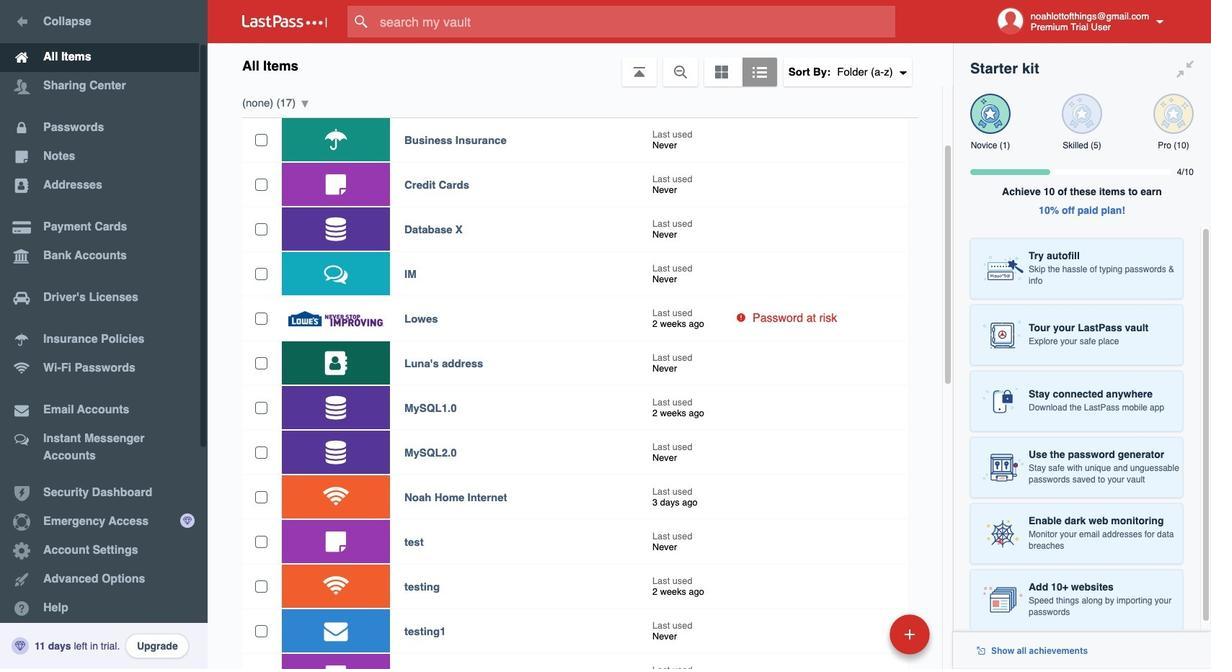 Task type: vqa. For each thing, say whether or not it's contained in the screenshot.
dialog
no



Task type: locate. For each thing, give the bounding box(es) containing it.
vault options navigation
[[208, 43, 953, 87]]

search my vault text field
[[348, 6, 924, 37]]



Task type: describe. For each thing, give the bounding box(es) containing it.
new item element
[[791, 614, 935, 655]]

main navigation navigation
[[0, 0, 208, 670]]

new item navigation
[[791, 611, 939, 670]]

Search search field
[[348, 6, 924, 37]]

lastpass image
[[242, 15, 327, 28]]



